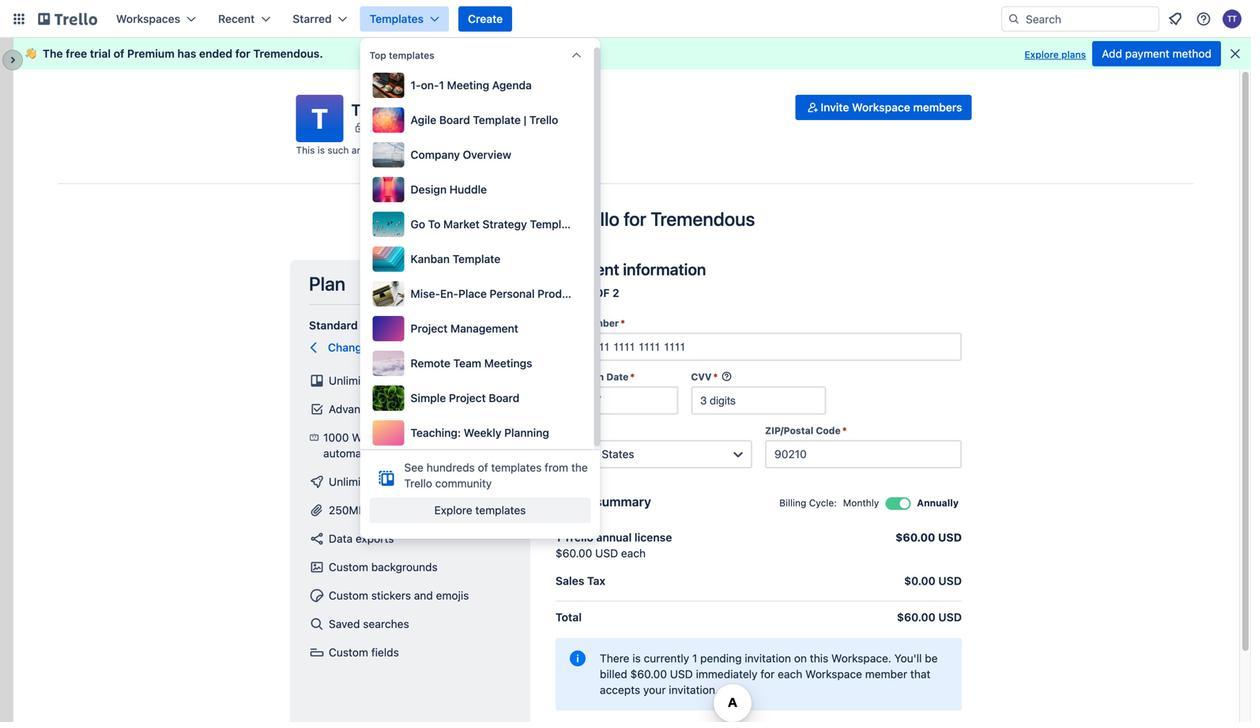 Task type: describe. For each thing, give the bounding box(es) containing it.
the
[[43, 47, 63, 60]]

plan
[[371, 341, 393, 354]]

* right country
[[596, 425, 600, 436]]

country
[[556, 425, 594, 436]]

$60.00 down annually
[[895, 531, 935, 544]]

agile
[[411, 113, 436, 126]]

explore plans
[[1025, 49, 1086, 60]]

zip/postal
[[765, 425, 813, 436]]

explore templates
[[434, 504, 526, 517]]

special!
[[487, 145, 521, 156]]

custom fields
[[329, 646, 399, 659]]

1 horizontal spatial is
[[463, 145, 471, 156]]

sm image
[[805, 100, 821, 115]]

starred
[[293, 12, 332, 25]]

design huddle
[[411, 183, 487, 196]]

0 vertical spatial automation
[[412, 431, 469, 444]]

advanced
[[329, 403, 379, 416]]

ended
[[199, 47, 232, 60]]

mise-en-place personal productivity system button
[[369, 278, 642, 310]]

attachments
[[387, 504, 451, 517]]

$60.00 down '$0.00' on the right of page
[[897, 611, 935, 624]]

|
[[524, 113, 527, 126]]

explore templates link
[[369, 498, 591, 523]]

kanban
[[411, 252, 450, 266]]

1 inside payment information step 1 of 2
[[586, 286, 592, 300]]

backgrounds
[[371, 561, 438, 574]]

tremendous inside banner
[[253, 47, 319, 60]]

top
[[369, 50, 386, 61]]

workspace for 1000
[[352, 431, 409, 444]]

kanban template
[[411, 252, 500, 266]]

annual
[[596, 531, 632, 544]]

1 left the pending
[[692, 652, 697, 665]]

this is such an awesome webzone. it is so special!
[[296, 145, 521, 156]]

simple project board
[[411, 392, 519, 405]]

payment
[[556, 260, 619, 279]]

is for there
[[632, 652, 641, 665]]

usd right '$0.00' on the right of page
[[938, 575, 962, 588]]

of for the
[[114, 47, 124, 60]]

tremendousthings.web link
[[415, 120, 519, 136]]

team
[[453, 357, 481, 370]]

webzone.
[[409, 145, 452, 156]]

billing for billing cycle : monthly
[[779, 497, 806, 509]]

hundreds
[[427, 461, 475, 474]]

community
[[435, 477, 492, 490]]

this
[[810, 652, 828, 665]]

has
[[177, 47, 196, 60]]

* for expiration date *
[[630, 371, 635, 382]]

project management
[[411, 322, 518, 335]]

teaching: weekly planning button
[[369, 417, 584, 449]]

meeting
[[447, 79, 489, 92]]

and
[[414, 589, 433, 602]]

this
[[296, 145, 315, 156]]

2 vertical spatial template
[[453, 252, 500, 266]]

weekly
[[464, 426, 501, 439]]

primary element
[[0, 0, 1251, 38]]

states
[[602, 448, 634, 461]]

invitation.
[[669, 684, 718, 697]]

the
[[571, 461, 588, 474]]

board inside "button"
[[439, 113, 470, 126]]

on-
[[421, 79, 439, 92]]

fields
[[371, 646, 399, 659]]

2
[[612, 286, 619, 300]]

agile board template | trello button
[[369, 104, 584, 136]]

unlimited for unlimited power-ups
[[329, 475, 377, 488]]

explore for explore templates
[[434, 504, 472, 517]]

template inside "button"
[[473, 113, 521, 126]]

exports
[[356, 532, 394, 545]]

month
[[429, 447, 462, 460]]

data
[[329, 532, 353, 545]]

of inside see hundreds of templates from the trello community
[[478, 461, 488, 474]]

private
[[367, 123, 398, 134]]

upgrade trello for tremendous
[[497, 208, 755, 230]]

design huddle button
[[369, 174, 584, 205]]

back to home image
[[38, 6, 97, 32]]

step
[[556, 286, 584, 300]]

1 horizontal spatial for
[[624, 208, 646, 230]]

is for this
[[318, 145, 325, 156]]

immediately for each workspace member that accepts your invitation.
[[600, 668, 930, 697]]

project inside button
[[449, 392, 486, 405]]

boards
[[380, 374, 416, 387]]

create button
[[458, 6, 512, 32]]

board inside button
[[489, 392, 519, 405]]

1000 workspace automation automation runs per month
[[323, 431, 469, 460]]

project inside button
[[411, 322, 448, 335]]

company
[[411, 148, 460, 161]]

invite workspace members button
[[795, 95, 972, 120]]

* for zip/postal code *
[[842, 425, 847, 436]]

personal
[[490, 287, 535, 300]]

1 inside the 1 trello annual license $60.00 usd each
[[556, 531, 561, 544]]

remote team meetings
[[411, 357, 532, 370]]

$0.00 usd
[[904, 575, 962, 588]]

saved searches
[[329, 618, 409, 631]]

Search field
[[1001, 6, 1159, 32]]

annually
[[917, 497, 959, 509]]

unlimited for unlimited boards
[[329, 374, 377, 387]]

invite workspace members
[[821, 101, 962, 114]]

saved
[[329, 618, 360, 631]]

250mb file attachments
[[329, 504, 451, 517]]

workspace inside immediately for each workspace member that accepts your invitation.
[[805, 668, 862, 681]]

change
[[328, 341, 368, 354]]

1-on-1 meeting agenda button
[[369, 70, 584, 101]]

company overview button
[[369, 139, 584, 171]]

see
[[404, 461, 424, 474]]

united
[[565, 448, 599, 461]]

go to market strategy template
[[411, 218, 578, 231]]

banner containing 👋
[[13, 38, 1251, 70]]

method
[[1172, 47, 1211, 60]]

agenda
[[492, 79, 532, 92]]

add
[[1102, 47, 1122, 60]]

1 inside button
[[439, 79, 444, 92]]

1-
[[411, 79, 421, 92]]

terry turtle (terryturtle) image
[[1223, 9, 1242, 28]]

:
[[834, 497, 837, 509]]

templates
[[370, 12, 424, 25]]

simple project board button
[[369, 382, 584, 414]]

trial
[[90, 47, 111, 60]]

members
[[913, 101, 962, 114]]

meetings
[[484, 357, 532, 370]]

remote team meetings button
[[369, 348, 584, 379]]



Task type: vqa. For each thing, say whether or not it's contained in the screenshot.
the Remote
yes



Task type: locate. For each thing, give the bounding box(es) containing it.
billing left cycle
[[779, 497, 806, 509]]

license
[[634, 531, 672, 544]]

0 horizontal spatial project
[[411, 322, 448, 335]]

open information menu image
[[1196, 11, 1211, 27]]

unlimited up 250mb
[[329, 475, 377, 488]]

for right ended
[[235, 47, 250, 60]]

of right trial
[[114, 47, 124, 60]]

project management button
[[369, 313, 584, 345]]

1 vertical spatial template
[[530, 218, 578, 231]]

usd up "invitation."
[[670, 668, 693, 681]]

for up information in the top of the page
[[624, 208, 646, 230]]

of inside banner
[[114, 47, 124, 60]]

is right this
[[318, 145, 325, 156]]

0 horizontal spatial of
[[114, 47, 124, 60]]

0 vertical spatial each
[[621, 547, 646, 560]]

invite
[[821, 101, 849, 114]]

1 vertical spatial explore
[[434, 504, 472, 517]]

1 horizontal spatial project
[[449, 392, 486, 405]]

0 vertical spatial template
[[473, 113, 521, 126]]

automation down 1000
[[323, 447, 381, 460]]

cvv *
[[691, 371, 718, 382]]

1 vertical spatial $60.00 usd
[[897, 611, 962, 624]]

0 vertical spatial tremendous
[[253, 47, 319, 60]]

recent button
[[209, 6, 280, 32]]

* right date at the bottom
[[630, 371, 635, 382]]

of up community
[[478, 461, 488, 474]]

each down "annual"
[[621, 547, 646, 560]]

0 vertical spatial $60.00 usd
[[895, 531, 962, 544]]

1 horizontal spatial billing
[[779, 497, 806, 509]]

billing down the 'the'
[[556, 494, 592, 509]]

2 vertical spatial custom
[[329, 646, 368, 659]]

project up remote
[[411, 322, 448, 335]]

standard
[[309, 319, 358, 332]]

total
[[556, 611, 582, 624]]

template down "go to market strategy template" button
[[453, 252, 500, 266]]

such
[[327, 145, 349, 156]]

sales tax
[[556, 575, 605, 588]]

templates up 1-
[[389, 50, 434, 61]]

from
[[545, 461, 568, 474]]

usd inside the 1 trello annual license $60.00 usd each
[[595, 547, 618, 560]]

templates for explore templates
[[475, 504, 526, 517]]

explore for explore plans
[[1025, 49, 1059, 60]]

wave image
[[25, 47, 36, 61]]

workspace down this
[[805, 668, 862, 681]]

tremendous up information in the top of the page
[[651, 208, 755, 230]]

usd
[[938, 531, 962, 544], [595, 547, 618, 560], [938, 575, 962, 588], [938, 611, 962, 624], [670, 668, 693, 681]]

templates inside see hundreds of templates from the trello community
[[491, 461, 542, 474]]

is right there
[[632, 652, 641, 665]]

currently
[[644, 652, 689, 665]]

ups
[[416, 475, 437, 488]]

recent
[[218, 12, 255, 25]]

your
[[643, 684, 666, 697]]

search image
[[1008, 13, 1020, 25]]

so
[[473, 145, 484, 156]]

immediately
[[696, 668, 758, 681]]

cvv
[[691, 371, 712, 382]]

file
[[369, 504, 384, 517]]

explore plans button
[[1025, 45, 1086, 64]]

each down on
[[778, 668, 802, 681]]

productivity
[[537, 287, 600, 300]]

2 vertical spatial of
[[478, 461, 488, 474]]

usd down "annual"
[[595, 547, 618, 560]]

1 horizontal spatial board
[[489, 392, 519, 405]]

1 vertical spatial each
[[778, 668, 802, 681]]

open cvv tooltip image
[[721, 371, 732, 382]]

payment information step 1 of 2
[[556, 260, 706, 300]]

tax
[[587, 575, 605, 588]]

1 vertical spatial workspace
[[352, 431, 409, 444]]

sales
[[556, 575, 584, 588]]

accepts
[[600, 684, 640, 697]]

* right number
[[620, 318, 625, 329]]

overview
[[463, 148, 511, 161]]

custom for custom stickers and emojis
[[329, 589, 368, 602]]

emojis
[[436, 589, 469, 602]]

$60.00 usd down $0.00 usd
[[897, 611, 962, 624]]

you'll
[[894, 652, 922, 665]]

$60.00 usd down currently
[[630, 668, 693, 681]]

0 horizontal spatial is
[[318, 145, 325, 156]]

* for card number *
[[620, 318, 625, 329]]

1 horizontal spatial explore
[[1025, 49, 1059, 60]]

2 horizontal spatial is
[[632, 652, 641, 665]]

templates down see hundreds of templates from the trello community
[[475, 504, 526, 517]]

* left open cvv tooltip image
[[713, 371, 718, 382]]

explore left plans
[[1025, 49, 1059, 60]]

1 unlimited from the top
[[329, 374, 377, 387]]

workspaces
[[116, 12, 180, 25]]

explore inside button
[[1025, 49, 1059, 60]]

$0.00
[[904, 575, 935, 588]]

2 vertical spatial templates
[[475, 504, 526, 517]]

that
[[910, 668, 930, 681]]

change plan
[[328, 341, 393, 354]]

1 horizontal spatial of
[[478, 461, 488, 474]]

1 horizontal spatial tremendous
[[351, 100, 442, 119]]

workspace inside button
[[852, 101, 910, 114]]

workspace right invite
[[852, 101, 910, 114]]

simple
[[411, 392, 446, 405]]

0 horizontal spatial board
[[439, 113, 470, 126]]

custom backgrounds
[[329, 561, 438, 574]]

for down invitation
[[761, 668, 775, 681]]

$60.00 usd down annually
[[895, 531, 962, 544]]

explore inside explore templates link
[[434, 504, 472, 517]]

trello inside the 1 trello annual license $60.00 usd each
[[564, 531, 593, 544]]

$60.00
[[895, 531, 935, 544], [556, 547, 592, 560], [897, 611, 935, 624], [630, 668, 667, 681]]

workspace for invite
[[852, 101, 910, 114]]

2 vertical spatial $60.00 usd
[[630, 668, 693, 681]]

go
[[411, 218, 425, 231]]

t
[[311, 102, 328, 135]]

be
[[925, 652, 938, 665]]

add payment method
[[1102, 47, 1211, 60]]

1 vertical spatial unlimited
[[329, 475, 377, 488]]

2 horizontal spatial of
[[595, 286, 610, 300]]

banner
[[13, 38, 1251, 70]]

$60.00 up sales
[[556, 547, 592, 560]]

summary
[[595, 494, 651, 509]]

2 vertical spatial workspace
[[805, 668, 862, 681]]

2 unlimited from the top
[[329, 475, 377, 488]]

premium
[[127, 47, 175, 60]]

is right it
[[463, 145, 471, 156]]

place
[[458, 287, 487, 300]]

to
[[428, 218, 440, 231]]

1 horizontal spatial automation
[[412, 431, 469, 444]]

custom up "saved" on the bottom of page
[[329, 589, 368, 602]]

0 vertical spatial of
[[114, 47, 124, 60]]

templates down planning
[[491, 461, 542, 474]]

create
[[468, 12, 503, 25]]

there is currently 1 pending invitation on this workspace.
[[600, 652, 891, 665]]

0 vertical spatial project
[[411, 322, 448, 335]]

of inside payment information step 1 of 2
[[595, 286, 610, 300]]

t button
[[296, 95, 343, 142]]

0 notifications image
[[1166, 9, 1185, 28]]

0 vertical spatial workspace
[[852, 101, 910, 114]]

mise-en-place personal productivity system
[[411, 287, 642, 300]]

tremendous down "starred"
[[253, 47, 319, 60]]

workspaces button
[[107, 6, 206, 32]]

1 horizontal spatial each
[[778, 668, 802, 681]]

board up it
[[439, 113, 470, 126]]

unlimited power-ups
[[329, 475, 437, 488]]

trello inside "button"
[[529, 113, 558, 126]]

project down team
[[449, 392, 486, 405]]

usd down $0.00 usd
[[938, 611, 962, 624]]

1 vertical spatial project
[[449, 392, 486, 405]]

*
[[620, 318, 625, 329], [630, 371, 635, 382], [713, 371, 718, 382], [596, 425, 600, 436], [842, 425, 847, 436]]

trello down see
[[404, 477, 432, 490]]

for inside immediately for each workspace member that accepts your invitation.
[[761, 668, 775, 681]]

each inside the 1 trello annual license $60.00 usd each
[[621, 547, 646, 560]]

templates button
[[360, 6, 449, 32]]

zip/postal code *
[[765, 425, 847, 436]]

0 horizontal spatial explore
[[434, 504, 472, 517]]

each inside immediately for each workspace member that accepts your invitation.
[[778, 668, 802, 681]]

tremendous
[[253, 47, 319, 60], [351, 100, 442, 119], [651, 208, 755, 230]]

👋 the free trial of premium has ended for tremendous .
[[25, 47, 323, 60]]

templates for top templates
[[389, 50, 434, 61]]

$60.00 up your
[[630, 668, 667, 681]]

1 vertical spatial for
[[624, 208, 646, 230]]

custom for custom fields
[[329, 646, 368, 659]]

tremendous up private
[[351, 100, 442, 119]]

country *
[[556, 425, 600, 436]]

0 vertical spatial custom
[[329, 561, 368, 574]]

project
[[411, 322, 448, 335], [449, 392, 486, 405]]

it
[[455, 145, 461, 156]]

1-on-1 meeting agenda
[[411, 79, 532, 92]]

2 horizontal spatial for
[[761, 668, 775, 681]]

custom down data
[[329, 561, 368, 574]]

billing for billing summary
[[556, 494, 592, 509]]

2 horizontal spatial tremendous
[[651, 208, 755, 230]]

0 vertical spatial explore
[[1025, 49, 1059, 60]]

0 horizontal spatial tremendous
[[253, 47, 319, 60]]

workspace up runs
[[352, 431, 409, 444]]

of for information
[[595, 286, 610, 300]]

1 vertical spatial automation
[[323, 447, 381, 460]]

trello right |
[[529, 113, 558, 126]]

power-
[[380, 475, 416, 488]]

* right code
[[842, 425, 847, 436]]

0 horizontal spatial each
[[621, 547, 646, 560]]

workspace.
[[831, 652, 891, 665]]

planning
[[504, 426, 549, 439]]

agile board template | trello
[[411, 113, 558, 126]]

1 right 1-
[[439, 79, 444, 92]]

united states
[[565, 448, 634, 461]]

plans
[[1061, 49, 1086, 60]]

custom for custom backgrounds
[[329, 561, 368, 574]]

usd down annually
[[938, 531, 962, 544]]

template left |
[[473, 113, 521, 126]]

3 custom from the top
[[329, 646, 368, 659]]

runs
[[384, 447, 406, 460]]

90210 text field
[[765, 440, 962, 469]]

template right strategy at left top
[[530, 218, 578, 231]]

1 vertical spatial custom
[[329, 589, 368, 602]]

unlimited up advanced
[[329, 374, 377, 387]]

trello left "annual"
[[564, 531, 593, 544]]

trello up payment
[[574, 208, 619, 230]]

trello inside see hundreds of templates from the trello community
[[404, 477, 432, 490]]

an
[[352, 145, 362, 156]]

0 vertical spatial templates
[[389, 50, 434, 61]]

collapse image
[[570, 49, 583, 62]]

1 vertical spatial tremendous
[[351, 100, 442, 119]]

menu containing 1-on-1 meeting agenda
[[369, 70, 642, 449]]

1 vertical spatial board
[[489, 392, 519, 405]]

0 horizontal spatial automation
[[323, 447, 381, 460]]

template
[[473, 113, 521, 126], [530, 218, 578, 231], [453, 252, 500, 266]]

you'll be billed
[[600, 652, 938, 681]]

0 vertical spatial board
[[439, 113, 470, 126]]

2 vertical spatial tremendous
[[651, 208, 755, 230]]

1 vertical spatial templates
[[491, 461, 542, 474]]

menu
[[369, 70, 642, 449]]

remote
[[411, 357, 450, 370]]

1 custom from the top
[[329, 561, 368, 574]]

custom down "saved" on the bottom of page
[[329, 646, 368, 659]]

of left 2
[[595, 286, 610, 300]]

$60.00 inside the 1 trello annual license $60.00 usd each
[[556, 547, 592, 560]]

2 custom from the top
[[329, 589, 368, 602]]

0 horizontal spatial billing
[[556, 494, 592, 509]]

there
[[600, 652, 629, 665]]

board down meetings
[[489, 392, 519, 405]]

👋
[[25, 47, 36, 60]]

0 vertical spatial for
[[235, 47, 250, 60]]

payment
[[1125, 47, 1169, 60]]

monthly
[[843, 497, 879, 509]]

1 vertical spatial of
[[595, 286, 610, 300]]

1 right step
[[586, 286, 592, 300]]

card number *
[[556, 318, 625, 329]]

en-
[[440, 287, 458, 300]]

1 up sales
[[556, 531, 561, 544]]

workspace inside 1000 workspace automation automation runs per month
[[352, 431, 409, 444]]

0 horizontal spatial for
[[235, 47, 250, 60]]

0 vertical spatial unlimited
[[329, 374, 377, 387]]

automation up month
[[412, 431, 469, 444]]

2 vertical spatial for
[[761, 668, 775, 681]]

explore down community
[[434, 504, 472, 517]]



